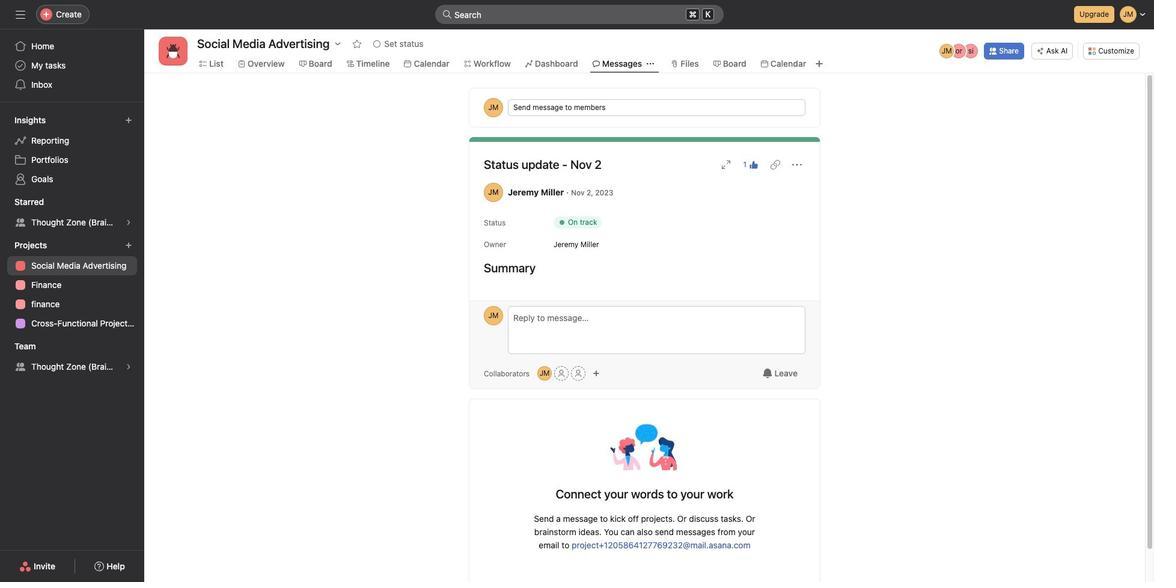 Task type: describe. For each thing, give the bounding box(es) containing it.
Search tasks, projects, and more text field
[[435, 5, 724, 24]]

insights element
[[0, 109, 144, 191]]

bug image
[[166, 44, 180, 58]]

copy link image
[[771, 160, 781, 170]]

add tab image
[[815, 59, 825, 69]]

prominent image
[[443, 10, 452, 19]]

1 like. you liked this task image
[[749, 160, 759, 170]]

global element
[[0, 29, 144, 102]]

add or remove collaborators image
[[538, 366, 552, 381]]

teams element
[[0, 336, 144, 379]]

add or remove collaborators image
[[593, 370, 600, 377]]

more actions image
[[793, 160, 802, 170]]



Task type: vqa. For each thing, say whether or not it's contained in the screenshot.
text field
no



Task type: locate. For each thing, give the bounding box(es) containing it.
hide sidebar image
[[16, 10, 25, 19]]

0 vertical spatial see details, thought zone (brainstorm space) image
[[125, 219, 132, 226]]

None field
[[435, 5, 724, 24]]

add to starred image
[[353, 39, 362, 49]]

new insights image
[[125, 117, 132, 124]]

see details, thought zone (brainstorm space) image inside starred element
[[125, 219, 132, 226]]

starred element
[[0, 191, 144, 235]]

new project or portfolio image
[[125, 242, 132, 249]]

2 see details, thought zone (brainstorm space) image from the top
[[125, 363, 132, 371]]

1 vertical spatial see details, thought zone (brainstorm space) image
[[125, 363, 132, 371]]

projects element
[[0, 235, 144, 336]]

see details, thought zone (brainstorm space) image for starred element
[[125, 219, 132, 226]]

open user profile image
[[484, 306, 503, 325]]

see details, thought zone (brainstorm space) image
[[125, 219, 132, 226], [125, 363, 132, 371]]

see details, thought zone (brainstorm space) image inside teams "element"
[[125, 363, 132, 371]]

1 see details, thought zone (brainstorm space) image from the top
[[125, 219, 132, 226]]

full screen image
[[722, 160, 732, 170]]

tab actions image
[[647, 60, 655, 67]]

see details, thought zone (brainstorm space) image for teams "element"
[[125, 363, 132, 371]]



